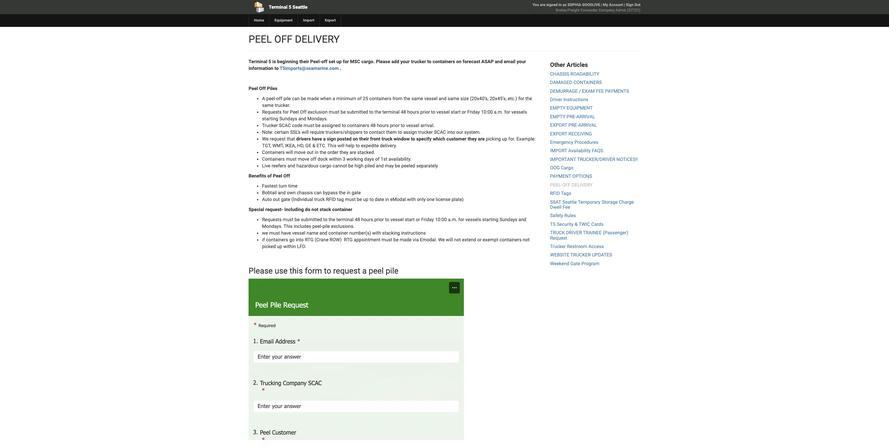 Task type: vqa. For each thing, say whether or not it's contained in the screenshot.
10/05/2023
no



Task type: locate. For each thing, give the bounding box(es) containing it.
a.m. down 20x45's,
[[494, 109, 503, 115]]

please left add
[[376, 59, 390, 64]]

a left peel in the left bottom of the page
[[362, 267, 367, 276]]

sign
[[327, 136, 336, 142]]

1 vertical spatial within
[[284, 244, 296, 249]]

0 vertical spatial or
[[462, 109, 466, 115]]

peel- up name at the left
[[313, 224, 323, 229]]

2 vertical spatial are
[[350, 150, 356, 155]]

made left when
[[307, 96, 319, 101]]

ikea,
[[285, 143, 296, 148]]

please use this form to request a peel pile
[[249, 267, 399, 276]]

mondays. down exclusion
[[308, 116, 328, 122]]

0 horizontal spatial off
[[275, 33, 293, 45]]

information
[[249, 66, 273, 71]]

rfid down the bypass
[[326, 197, 336, 202]]

48 up "contact"
[[371, 123, 376, 128]]

sign
[[626, 3, 634, 7]]

can
[[292, 96, 300, 101], [314, 190, 322, 196]]

0 horizontal spatial into
[[296, 237, 304, 243]]

terminal inside terminal 5 seattle link
[[269, 4, 288, 10]]

demurrage
[[550, 88, 578, 94]]

0 vertical spatial trucker
[[262, 123, 278, 128]]

out down ge
[[307, 150, 314, 155]]

of up fastest
[[268, 173, 272, 179]]

they down system.
[[468, 136, 477, 142]]

export
[[550, 123, 568, 128], [550, 131, 568, 137]]

0 vertical spatial with
[[407, 197, 416, 202]]

1 horizontal spatial your
[[517, 59, 526, 64]]

0 vertical spatial out
[[307, 150, 314, 155]]

1 horizontal spatial or
[[462, 109, 466, 115]]

truck
[[382, 136, 393, 142], [314, 197, 325, 202]]

peel-
[[266, 96, 277, 101], [313, 224, 323, 229]]

if
[[262, 237, 265, 243]]

posted
[[337, 136, 352, 142]]

instructions
[[401, 231, 426, 236]]

export pre-arrival link
[[550, 123, 597, 128]]

and down 1st
[[376, 163, 384, 169]]

peel inside a peel-off pile can be made when a minimum of 25 containers from the same vessel and same size (20x40's, 20x45's, etc.) for the same trucker. requests for peel off exclusion must be submitted to the terminal 48 hours prior to vessel start or friday 10:00 a.m. for vessels starting sundays and mondays. trucker scac code must be assigned to containers 48 hours prior to vessel arrival. note: certain ssl's will require truckers/shippers to contact them to assign trucker scac into our system.
[[290, 109, 299, 115]]

0 horizontal spatial they
[[340, 150, 349, 155]]

pre- down the empty equipment link
[[567, 114, 577, 119]]

0 horizontal spatial pile
[[284, 96, 291, 101]]

0 horizontal spatial can
[[292, 96, 300, 101]]

cargo
[[561, 165, 574, 171]]

we right emodal.
[[438, 237, 445, 243]]

hours up assign
[[407, 109, 419, 115]]

2 horizontal spatial are
[[540, 3, 546, 7]]

with up appointment
[[372, 231, 381, 236]]

stacking
[[382, 231, 400, 236]]

1 vertical spatial have
[[281, 231, 291, 236]]

they inside containers will move out in the order they are stacked. containers must move off dock within 3 working days of 1st availability. live reefers and hazardous cargo cannot be high piled and may be peeled separately
[[340, 150, 349, 155]]

up left 'date'
[[363, 197, 369, 202]]

containers
[[433, 59, 455, 64], [369, 96, 392, 101], [347, 123, 370, 128], [266, 237, 288, 243], [500, 237, 522, 243]]

in right 'date'
[[386, 197, 389, 202]]

which
[[433, 136, 446, 142]]

1 horizontal spatial off
[[311, 157, 317, 162]]

10:00 inside a peel-off pile can be made when a minimum of 25 containers from the same vessel and same size (20x40's, 20x45's, etc.) for the same trucker. requests for peel off exclusion must be submitted to the terminal 48 hours prior to vessel start or friday 10:00 a.m. for vessels starting sundays and mondays. trucker scac code must be assigned to containers 48 hours prior to vessel arrival. note: certain ssl's will require truckers/shippers to contact them to assign trucker scac into our system.
[[481, 109, 493, 115]]

your right add
[[401, 59, 410, 64]]

for
[[519, 96, 525, 101], [283, 109, 289, 115], [505, 109, 511, 115], [459, 217, 465, 222]]

prior up "them"
[[390, 123, 400, 128]]

terminal for terminal 5 seattle
[[269, 4, 288, 10]]

start up instructions
[[405, 217, 415, 222]]

off up 'turn'
[[284, 173, 290, 179]]

delivery down options
[[572, 182, 593, 188]]

within down go
[[284, 244, 296, 249]]

1 export from the top
[[550, 123, 568, 128]]

with inside requests must be submitted to the terminal 48 hours prior to vessel start or friday 10:00 a.m. for vessels starting sundays and mondays. this includes peel-pile exclusions. we must have vessel name and container number(s) with stacking instructions if containers go into rtg (crane row)  rtg appointment must be made via emodal. we will not extend or exempt containers not picked up within lfd.
[[372, 231, 381, 236]]

be right tag
[[357, 197, 362, 202]]

0 vertical spatial off
[[322, 59, 328, 64]]

1 requests from the top
[[262, 109, 282, 115]]

off inside a peel-off pile can be made when a minimum of 25 containers from the same vessel and same size (20x40's, 20x45's, etc.) for the same trucker. requests for peel off exclusion must be submitted to the terminal 48 hours prior to vessel start or friday 10:00 a.m. for vessels starting sundays and mondays. trucker scac code must be assigned to containers 48 hours prior to vessel arrival. note: certain ssl's will require truckers/shippers to contact them to assign trucker scac into our system.
[[277, 96, 282, 101]]

1 vertical spatial prior
[[390, 123, 400, 128]]

out inside containers will move out in the order they are stacked. containers must move off dock within 3 working days of 1st availability. live reefers and hazardous cargo cannot be high piled and may be peeled separately
[[307, 150, 314, 155]]

and
[[495, 59, 503, 64], [439, 96, 447, 101], [299, 116, 306, 122], [288, 163, 295, 169], [376, 163, 384, 169], [278, 190, 286, 196], [519, 217, 527, 222], [320, 231, 328, 236]]

time
[[288, 183, 298, 189]]

0 vertical spatial a.m.
[[494, 109, 503, 115]]

of inside a peel-off pile can be made when a minimum of 25 containers from the same vessel and same size (20x40's, 20x45's, etc.) for the same trucker. requests for peel off exclusion must be submitted to the terminal 48 hours prior to vessel start or friday 10:00 a.m. for vessels starting sundays and mondays. trucker scac code must be assigned to containers 48 hours prior to vessel arrival. note: certain ssl's will require truckers/shippers to contact them to assign trucker scac into our system.
[[358, 96, 362, 101]]

0 vertical spatial rfid
[[550, 191, 560, 196]]

off inside containers will move out in the order they are stacked. containers must move off dock within 3 working days of 1st availability. live reefers and hazardous cargo cannot be high piled and may be peeled separately
[[311, 157, 317, 162]]

1 vertical spatial 48
[[371, 123, 376, 128]]

container down exclusions.
[[329, 231, 348, 236]]

vessels
[[512, 109, 527, 115], [466, 217, 481, 222]]

1 horizontal spatial &
[[575, 222, 578, 227]]

trucker
[[262, 123, 278, 128], [550, 244, 566, 249]]

0 horizontal spatial 48
[[355, 217, 360, 222]]

a right when
[[333, 96, 335, 101]]

special
[[249, 207, 264, 212]]

the inside fastest turn time bobtail and own chassis can bypass the in gate auto out gate (individual truck rfid tag must be up to date in emodal with only one license plate)
[[339, 190, 346, 196]]

etc.)
[[508, 96, 518, 101]]

my account link
[[603, 3, 624, 7]]

submitted down 25
[[347, 109, 368, 115]]

10:00 down license
[[435, 217, 447, 222]]

a.m.
[[494, 109, 503, 115], [448, 217, 457, 222]]

demurrage / exam fee payments link
[[550, 88, 629, 94]]

weekend
[[550, 261, 570, 267]]

will down posted
[[338, 143, 345, 148]]

exempt
[[483, 237, 499, 243]]

0 vertical spatial prior
[[421, 109, 430, 115]]

and up (crane
[[320, 231, 328, 236]]

peel left piles
[[249, 86, 258, 91]]

2 your from the left
[[517, 59, 526, 64]]

| left sign at the top right of the page
[[624, 3, 625, 7]]

empty down the empty equipment link
[[550, 114, 566, 119]]

0 vertical spatial this
[[328, 143, 337, 148]]

terminal inside 'terminal 5 is beginning their peel-off set up for msc cargo. please add your trucker to containers on forecast asap and email your information to'
[[249, 59, 267, 64]]

this inside requests must be submitted to the terminal 48 hours prior to vessel start or friday 10:00 a.m. for vessels starting sundays and mondays. this includes peel-pile exclusions. we must have vessel name and container number(s) with stacking instructions if containers go into rtg (crane row)  rtg appointment must be made via emodal. we will not extend or exempt containers not picked up within lfd.
[[284, 224, 293, 229]]

1 vertical spatial delivery
[[572, 182, 593, 188]]

a.m. inside requests must be submitted to the terminal 48 hours prior to vessel start or friday 10:00 a.m. for vessels starting sundays and mondays. this includes peel-pile exclusions. we must have vessel name and container number(s) with stacking instructions if containers go into rtg (crane row)  rtg appointment must be made via emodal. we will not extend or exempt containers not picked up within lfd.
[[448, 217, 457, 222]]

damaged containers link
[[550, 80, 602, 85]]

submitted inside requests must be submitted to the terminal 48 hours prior to vessel start or friday 10:00 a.m. for vessels starting sundays and mondays. this includes peel-pile exclusions. we must have vessel name and container number(s) with stacking instructions if containers go into rtg (crane row)  rtg appointment must be made via emodal. we will not extend or exempt containers not picked up within lfd.
[[301, 217, 322, 222]]

up
[[502, 136, 508, 142], [363, 197, 369, 202], [277, 244, 282, 249]]

trucker up note: at the left
[[262, 123, 278, 128]]

1 horizontal spatial we
[[438, 237, 445, 243]]

fee
[[596, 88, 604, 94]]

for down etc.)
[[505, 109, 511, 115]]

2 vertical spatial pile
[[386, 267, 399, 276]]

this down sign
[[328, 143, 337, 148]]

scac up which
[[434, 130, 446, 135]]

for down trucker. at the top of the page
[[283, 109, 289, 115]]

roadability
[[571, 71, 600, 77]]

truck inside fastest turn time bobtail and own chassis can bypass the in gate auto out gate (individual truck rfid tag must be up to date in emodal with only one license plate)
[[314, 197, 325, 202]]

0 horizontal spatial friday
[[422, 217, 434, 222]]

or down size
[[462, 109, 466, 115]]

tag
[[337, 197, 344, 202]]

1 vertical spatial made
[[400, 237, 412, 243]]

1 vertical spatial friday
[[422, 217, 434, 222]]

working
[[347, 157, 363, 162]]

trucker right add
[[411, 59, 426, 64]]

peeled
[[402, 163, 415, 169]]

the up tag
[[339, 190, 346, 196]]

starting inside a peel-off pile can be made when a minimum of 25 containers from the same vessel and same size (20x40's, 20x45's, etc.) for the same trucker. requests for peel off exclusion must be submitted to the terminal 48 hours prior to vessel start or friday 10:00 a.m. for vessels starting sundays and mondays. trucker scac code must be assigned to containers 48 hours prior to vessel arrival. note: certain ssl's will require truckers/shippers to contact them to assign trucker scac into our system.
[[262, 116, 278, 122]]

in right the bypass
[[347, 190, 351, 196]]

1 vertical spatial up
[[363, 197, 369, 202]]

contact
[[369, 130, 385, 135]]

1 vertical spatial we
[[438, 237, 445, 243]]

will inside a peel-off pile can be made when a minimum of 25 containers from the same vessel and same size (20x40's, 20x45's, etc.) for the same trucker. requests for peel off exclusion must be submitted to the terminal 48 hours prior to vessel start or friday 10:00 a.m. for vessels starting sundays and mondays. trucker scac code must be assigned to containers 48 hours prior to vessel arrival. note: certain ssl's will require truckers/shippers to contact them to assign trucker scac into our system.
[[302, 130, 309, 135]]

can inside a peel-off pile can be made when a minimum of 25 containers from the same vessel and same size (20x40's, 20x45's, etc.) for the same trucker. requests for peel off exclusion must be submitted to the terminal 48 hours prior to vessel start or friday 10:00 a.m. for vessels starting sundays and mondays. trucker scac code must be assigned to containers 48 hours prior to vessel arrival. note: certain ssl's will require truckers/shippers to contact them to assign trucker scac into our system.
[[292, 96, 300, 101]]

delivery down the import link
[[295, 33, 340, 45]]

peel inside other articles chassis roadability damaged containers demurrage / exam fee payments driver instructions empty equipment empty pre-arrival export pre-arrival export receiving emergency procedures import availability faqs important trucker/driver notices!! oog cargo payment options peel off delivery rfid tags ssat seattle temporary storage charge dwell fee safety rules t5 security & twic cards truck driver trainee (passenger) request trucker restroom access website trucker updates weekend gate program
[[550, 182, 561, 188]]

1 your from the left
[[401, 59, 410, 64]]

vessel up arrival.
[[425, 96, 438, 101]]

vessel down includes
[[292, 231, 306, 236]]

asap
[[482, 59, 494, 64]]

start
[[451, 109, 461, 115], [405, 217, 415, 222]]

same down a
[[262, 103, 274, 108]]

must inside containers will move out in the order they are stacked. containers must move off dock within 3 working days of 1st availability. live reefers and hazardous cargo cannot be high piled and may be peeled separately
[[286, 157, 297, 162]]

trucker inside a peel-off pile can be made when a minimum of 25 containers from the same vessel and same size (20x40's, 20x45's, etc.) for the same trucker. requests for peel off exclusion must be submitted to the terminal 48 hours prior to vessel start or friday 10:00 a.m. for vessels starting sundays and mondays. trucker scac code must be assigned to containers 48 hours prior to vessel arrival. note: certain ssl's will require truckers/shippers to contact them to assign trucker scac into our system.
[[262, 123, 278, 128]]

into up the customer
[[447, 130, 455, 135]]

0 vertical spatial pile
[[284, 96, 291, 101]]

peel up rfid tags link
[[550, 182, 561, 188]]

1 horizontal spatial seattle
[[563, 199, 577, 205]]

1 horizontal spatial a.m.
[[494, 109, 503, 115]]

have
[[312, 136, 322, 142], [281, 231, 291, 236]]

1 horizontal spatial delivery
[[572, 182, 593, 188]]

same left size
[[448, 96, 460, 101]]

example:
[[517, 136, 536, 142]]

0 horizontal spatial terminal
[[337, 217, 354, 222]]

within down order
[[329, 157, 342, 162]]

2 rtg from the left
[[344, 237, 353, 243]]

peel
[[369, 267, 384, 276]]

(passenger)
[[603, 230, 629, 236]]

trucker down request
[[550, 244, 566, 249]]

1 vertical spatial peel
[[550, 182, 561, 188]]

will inside picking up for. example: tgt, wmt, ikea, hd, ge & etc. this will help to expedite delivery.
[[338, 143, 345, 148]]

48 inside requests must be submitted to the terminal 48 hours prior to vessel start or friday 10:00 a.m. for vessels starting sundays and mondays. this includes peel-pile exclusions. we must have vessel name and container number(s) with stacking instructions if containers go into rtg (crane row)  rtg appointment must be made via emodal. we will not extend or exempt containers not picked up within lfd.
[[355, 217, 360, 222]]

containers down wmt,
[[262, 150, 285, 155]]

please inside 'terminal 5 is beginning their peel-off set up for msc cargo. please add your trucker to containers on forecast asap and email your information to'
[[376, 59, 390, 64]]

trucker inside a peel-off pile can be made when a minimum of 25 containers from the same vessel and same size (20x40's, 20x45's, etc.) for the same trucker. requests for peel off exclusion must be submitted to the terminal 48 hours prior to vessel start or friday 10:00 a.m. for vessels starting sundays and mondays. trucker scac code must be assigned to containers 48 hours prior to vessel arrival. note: certain ssl's will require truckers/shippers to contact them to assign trucker scac into our system.
[[419, 130, 433, 135]]

peel down reefers
[[273, 173, 282, 179]]

within inside requests must be submitted to the terminal 48 hours prior to vessel start or friday 10:00 a.m. for vessels starting sundays and mondays. this includes peel-pile exclusions. we must have vessel name and container number(s) with stacking instructions if containers go into rtg (crane row)  rtg appointment must be made via emodal. we will not extend or exempt containers not picked up within lfd.
[[284, 244, 296, 249]]

1 vertical spatial or
[[416, 217, 420, 222]]

are right you
[[540, 3, 546, 7]]

terminal
[[383, 109, 400, 115], [337, 217, 354, 222]]

your right email
[[517, 59, 526, 64]]

1 horizontal spatial sundays
[[500, 217, 518, 222]]

peel down trucker. at the top of the page
[[290, 109, 299, 115]]

must down ikea,
[[286, 157, 297, 162]]

0 vertical spatial on
[[456, 59, 462, 64]]

1 horizontal spatial peel
[[550, 182, 561, 188]]

or right 'extend'
[[478, 237, 482, 243]]

out inside fastest turn time bobtail and own chassis can bypass the in gate auto out gate (individual truck rfid tag must be up to date in emodal with only one license plate)
[[273, 197, 280, 202]]

1 horizontal spatial this
[[328, 143, 337, 148]]

1 horizontal spatial of
[[358, 96, 362, 101]]

1st
[[381, 157, 388, 162]]

into inside requests must be submitted to the terminal 48 hours prior to vessel start or friday 10:00 a.m. for vessels starting sundays and mondays. this includes peel-pile exclusions. we must have vessel name and container number(s) with stacking instructions if containers go into rtg (crane row)  rtg appointment must be made via emodal. we will not extend or exempt containers not picked up within lfd.
[[296, 237, 304, 243]]

0 vertical spatial &
[[313, 143, 316, 148]]

a
[[262, 96, 265, 101]]

seattle right 5 in the top of the page
[[293, 4, 308, 10]]

be down minimum
[[341, 109, 346, 115]]

terminal
[[269, 4, 288, 10], [249, 59, 267, 64]]

1 horizontal spatial scac
[[434, 130, 446, 135]]

not left 'extend'
[[454, 237, 461, 243]]

0 vertical spatial they
[[468, 136, 477, 142]]

(individual
[[292, 197, 313, 202]]

0 horizontal spatial your
[[401, 59, 410, 64]]

will inside containers will move out in the order they are stacked. containers must move off dock within 3 working days of 1st availability. live reefers and hazardous cargo cannot be high piled and may be peeled separately
[[286, 150, 293, 155]]

off inside a peel-off pile can be made when a minimum of 25 containers from the same vessel and same size (20x40's, 20x45's, etc.) for the same trucker. requests for peel off exclusion must be submitted to the terminal 48 hours prior to vessel start or friday 10:00 a.m. for vessels starting sundays and mondays. trucker scac code must be assigned to containers 48 hours prior to vessel arrival. note: certain ssl's will require truckers/shippers to contact them to assign trucker scac into our system.
[[300, 109, 307, 115]]

0 horizontal spatial hours
[[361, 217, 373, 222]]

tags
[[561, 191, 572, 196]]

5
[[289, 4, 292, 10]]

1 vertical spatial containers
[[262, 157, 285, 162]]

pile up (crane
[[323, 224, 330, 229]]

chassis roadability link
[[550, 71, 600, 77]]

1 horizontal spatial gate
[[352, 190, 361, 196]]

1 horizontal spatial trucker
[[550, 244, 566, 249]]

peel- right a
[[266, 96, 277, 101]]

0 horizontal spatial up
[[277, 244, 282, 249]]

scac up certain
[[279, 123, 291, 128]]

2 vertical spatial off
[[311, 157, 317, 162]]

terminal 5 is beginning their peel-off set up for msc cargo. please add your trucker to containers on forecast asap and email your information to
[[249, 59, 526, 71]]

0 vertical spatial have
[[312, 136, 322, 142]]

vessels down etc.)
[[512, 109, 527, 115]]

oog cargo link
[[550, 165, 574, 171]]

2 empty from the top
[[550, 114, 566, 119]]

0 horizontal spatial off
[[277, 96, 282, 101]]

chassis
[[297, 190, 313, 196]]

0 horizontal spatial gate
[[281, 197, 290, 202]]

friday
[[468, 109, 480, 115], [422, 217, 434, 222]]

1 vertical spatial submitted
[[301, 217, 322, 222]]

forwarder
[[581, 8, 598, 12]]

we
[[262, 136, 269, 142], [438, 237, 445, 243]]

peel- inside a peel-off pile can be made when a minimum of 25 containers from the same vessel and same size (20x40's, 20x45's, etc.) for the same trucker. requests for peel off exclusion must be submitted to the terminal 48 hours prior to vessel start or friday 10:00 a.m. for vessels starting sundays and mondays. trucker scac code must be assigned to containers 48 hours prior to vessel arrival. note: certain ssl's will require truckers/shippers to contact them to assign trucker scac into our system.
[[266, 96, 277, 101]]

be inside fastest turn time bobtail and own chassis can bypass the in gate auto out gate (individual truck rfid tag must be up to date in emodal with only one license plate)
[[357, 197, 362, 202]]

truck up delivery.
[[382, 136, 393, 142]]

extend
[[462, 237, 476, 243]]

terminal 5 seattle link
[[249, 0, 406, 14]]

the right etc.)
[[526, 96, 532, 101]]

storage
[[602, 199, 618, 205]]

2 vertical spatial peel
[[273, 173, 282, 179]]

trucker.
[[275, 103, 291, 108]]

must
[[329, 109, 340, 115], [304, 123, 314, 128], [286, 157, 297, 162], [345, 197, 356, 202], [283, 217, 294, 222], [269, 231, 280, 236], [382, 237, 393, 243]]

will
[[302, 130, 309, 135], [338, 143, 345, 148], [286, 150, 293, 155], [446, 237, 453, 243]]

1 vertical spatial peel-
[[313, 224, 323, 229]]

export up emergency
[[550, 131, 568, 137]]

1 horizontal spatial they
[[468, 136, 477, 142]]

0 vertical spatial of
[[358, 96, 362, 101]]

0 vertical spatial a
[[333, 96, 335, 101]]

for down the plate)
[[459, 217, 465, 222]]

off up hazardous
[[311, 157, 317, 162]]

we inside requests must be submitted to the terminal 48 hours prior to vessel start or friday 10:00 a.m. for vessels starting sundays and mondays. this includes peel-pile exclusions. we must have vessel name and container number(s) with stacking instructions if containers go into rtg (crane row)  rtg appointment must be made via emodal. we will not extend or exempt containers not picked up within lfd.
[[438, 237, 445, 243]]

0 horizontal spatial mondays.
[[262, 224, 283, 229]]

seattle down tags
[[563, 199, 577, 205]]

export up 'export receiving' link
[[550, 123, 568, 128]]

trucker
[[411, 59, 426, 64], [419, 130, 433, 135]]

move down hd,
[[294, 150, 306, 155]]

company
[[599, 8, 615, 12]]

hours
[[407, 109, 419, 115], [377, 123, 389, 128], [361, 217, 373, 222]]

1 vertical spatial off
[[562, 182, 571, 188]]

off inside other articles chassis roadability damaged containers demurrage / exam fee payments driver instructions empty equipment empty pre-arrival export pre-arrival export receiving emergency procedures import availability faqs important trucker/driver notices!! oog cargo payment options peel off delivery rfid tags ssat seattle temporary storage charge dwell fee safety rules t5 security & twic cards truck driver trainee (passenger) request trucker restroom access website trucker updates weekend gate program
[[562, 182, 571, 188]]

1 horizontal spatial starting
[[483, 217, 499, 222]]

receiving
[[569, 131, 592, 137]]

0 horizontal spatial not
[[312, 207, 319, 212]]

cannot
[[333, 163, 347, 169]]

0 horizontal spatial we
[[262, 136, 269, 142]]

1 horizontal spatial made
[[400, 237, 412, 243]]

mondays. inside requests must be submitted to the terminal 48 hours prior to vessel start or friday 10:00 a.m. for vessels starting sundays and mondays. this includes peel-pile exclusions. we must have vessel name and container number(s) with stacking instructions if containers go into rtg (crane row)  rtg appointment must be made via emodal. we will not extend or exempt containers not picked up within lfd.
[[262, 224, 283, 229]]

starting inside requests must be submitted to the terminal 48 hours prior to vessel start or friday 10:00 a.m. for vessels starting sundays and mondays. this includes peel-pile exclusions. we must have vessel name and container number(s) with stacking instructions if containers go into rtg (crane row)  rtg appointment must be made via emodal. we will not extend or exempt containers not picked up within lfd.
[[483, 217, 499, 222]]

1 vertical spatial peel
[[290, 109, 299, 115]]

prior up arrival.
[[421, 109, 430, 115]]

off
[[259, 86, 266, 91], [300, 109, 307, 115], [284, 173, 290, 179]]

0 vertical spatial peel
[[249, 86, 258, 91]]

submitted
[[347, 109, 368, 115], [301, 217, 322, 222]]

have down require at the top left of the page
[[312, 136, 322, 142]]

0 horizontal spatial 10:00
[[435, 217, 447, 222]]

must inside fastest turn time bobtail and own chassis can bypass the in gate auto out gate (individual truck rfid tag must be up to date in emodal with only one license plate)
[[345, 197, 356, 202]]

0 horizontal spatial or
[[416, 217, 420, 222]]

home link
[[249, 14, 269, 27]]

containers up reefers
[[262, 157, 285, 162]]

off down equipment link
[[275, 33, 293, 45]]

trucker inside 'terminal 5 is beginning their peel-off set up for msc cargo. please add your trucker to containers on forecast asap and email your information to'
[[411, 59, 426, 64]]

in down etc.
[[315, 150, 319, 155]]

specify
[[417, 136, 432, 142]]

cargo.
[[362, 59, 375, 64]]

of inside containers will move out in the order they are stacked. containers must move off dock within 3 working days of 1st availability. live reefers and hazardous cargo cannot be high piled and may be peeled separately
[[375, 157, 380, 162]]

off up trucker. at the top of the page
[[277, 96, 282, 101]]

1 horizontal spatial within
[[329, 157, 342, 162]]

0 horizontal spatial peel-
[[266, 96, 277, 101]]

separately
[[417, 163, 438, 169]]

vessel up assign
[[406, 123, 420, 128]]

your
[[401, 59, 410, 64], [517, 59, 526, 64]]

and left email
[[495, 59, 503, 64]]

1 vertical spatial vessels
[[466, 217, 481, 222]]

2 requests from the top
[[262, 217, 282, 222]]

1 horizontal spatial rtg
[[344, 237, 353, 243]]

sundays inside requests must be submitted to the terminal 48 hours prior to vessel start or friday 10:00 a.m. for vessels starting sundays and mondays. this includes peel-pile exclusions. we must have vessel name and container number(s) with stacking instructions if containers go into rtg (crane row)  rtg appointment must be made via emodal. we will not extend or exempt containers not picked up within lfd.
[[500, 217, 518, 222]]

1 vertical spatial with
[[372, 231, 381, 236]]

0 vertical spatial up
[[502, 136, 508, 142]]

request up wmt,
[[270, 136, 286, 142]]

up inside picking up for. example: tgt, wmt, ikea, hd, ge & etc. this will help to expedite delivery.
[[502, 136, 508, 142]]

2 horizontal spatial of
[[375, 157, 380, 162]]

1 horizontal spatial terminal
[[269, 4, 288, 10]]

& inside picking up for. example: tgt, wmt, ikea, hd, ge & etc. this will help to expedite delivery.
[[313, 143, 316, 148]]

0 vertical spatial off
[[275, 33, 293, 45]]

0 vertical spatial off
[[259, 86, 266, 91]]

2 | from the left
[[624, 3, 625, 7]]

prior
[[421, 109, 430, 115], [390, 123, 400, 128], [375, 217, 384, 222]]

truck driver trainee (passenger) request link
[[550, 230, 629, 241]]

and inside fastest turn time bobtail and own chassis can bypass the in gate auto out gate (individual truck rfid tag must be up to date in emodal with only one license plate)
[[278, 190, 286, 196]]

program
[[582, 261, 600, 267]]

1 horizontal spatial vessels
[[512, 109, 527, 115]]

0 vertical spatial terminal
[[269, 4, 288, 10]]

mondays. inside a peel-off pile can be made when a minimum of 25 containers from the same vessel and same size (20x40's, 20x45's, etc.) for the same trucker. requests for peel off exclusion must be submitted to the terminal 48 hours prior to vessel start or friday 10:00 a.m. for vessels starting sundays and mondays. trucker scac code must be assigned to containers 48 hours prior to vessel arrival. note: certain ssl's will require truckers/shippers to contact them to assign trucker scac into our system.
[[308, 116, 328, 122]]

they
[[468, 136, 477, 142], [340, 150, 349, 155]]

start down size
[[451, 109, 461, 115]]

this inside picking up for. example: tgt, wmt, ikea, hd, ge & etc. this will help to expedite delivery.
[[328, 143, 337, 148]]

1 horizontal spatial into
[[447, 130, 455, 135]]

we up tgt,
[[262, 136, 269, 142]]

2 containers from the top
[[262, 157, 285, 162]]

forecast
[[463, 59, 481, 64]]

trucker restroom access link
[[550, 244, 604, 249]]

2 horizontal spatial peel
[[290, 109, 299, 115]]

1 vertical spatial a.m.
[[448, 217, 457, 222]]

terminal left 5 in the top of the page
[[269, 4, 288, 10]]

hours up "contact"
[[377, 123, 389, 128]]

are down system.
[[478, 136, 485, 142]]

into
[[447, 130, 455, 135], [296, 237, 304, 243]]

notices!!
[[617, 157, 638, 162]]

up inside requests must be submitted to the terminal 48 hours prior to vessel start or friday 10:00 a.m. for vessels starting sundays and mondays. this includes peel-pile exclusions. we must have vessel name and container number(s) with stacking instructions if containers go into rtg (crane row)  rtg appointment must be made via emodal. we will not extend or exempt containers not picked up within lfd.
[[277, 244, 282, 249]]

twic
[[579, 222, 590, 227]]

gate right the bypass
[[352, 190, 361, 196]]

of left 25
[[358, 96, 362, 101]]

on inside 'terminal 5 is beginning their peel-off set up for msc cargo. please add your trucker to containers on forecast asap and email your information to'
[[456, 59, 462, 64]]

48
[[401, 109, 406, 115], [371, 123, 376, 128], [355, 217, 360, 222]]

0 vertical spatial are
[[540, 3, 546, 7]]

containers left forecast
[[433, 59, 455, 64]]

48 up number(s)
[[355, 217, 360, 222]]

containers up the their
[[347, 123, 370, 128]]

0 vertical spatial request
[[270, 136, 286, 142]]

0 vertical spatial peel-
[[266, 96, 277, 101]]

1 horizontal spatial out
[[307, 150, 314, 155]]



Task type: describe. For each thing, give the bounding box(es) containing it.
2 horizontal spatial or
[[478, 237, 482, 243]]

must down stacking
[[382, 237, 393, 243]]

emergency procedures link
[[550, 140, 599, 145]]

benefits of peel off
[[249, 173, 290, 179]]

be up includes
[[295, 217, 300, 222]]

start inside requests must be submitted to the terminal 48 hours prior to vessel start or friday 10:00 a.m. for vessels starting sundays and mondays. this includes peel-pile exclusions. we must have vessel name and container number(s) with stacking instructions if containers go into rtg (crane row)  rtg appointment must be made via emodal. we will not extend or exempt containers not picked up within lfd.
[[405, 217, 415, 222]]

1 horizontal spatial 48
[[371, 123, 376, 128]]

to inside picking up for. example: tgt, wmt, ikea, hd, ge & etc. this will help to expedite delivery.
[[356, 143, 360, 148]]

requests inside requests must be submitted to the terminal 48 hours prior to vessel start or friday 10:00 a.m. for vessels starting sundays and mondays. this includes peel-pile exclusions. we must have vessel name and container number(s) with stacking instructions if containers go into rtg (crane row)  rtg appointment must be made via emodal. we will not extend or exempt containers not picked up within lfd.
[[262, 217, 282, 222]]

for inside requests must be submitted to the terminal 48 hours prior to vessel start or friday 10:00 a.m. for vessels starting sundays and mondays. this includes peel-pile exclusions. we must have vessel name and container number(s) with stacking instructions if containers go into rtg (crane row)  rtg appointment must be made via emodal. we will not extend or exempt containers not picked up within lfd.
[[459, 217, 465, 222]]

0 vertical spatial pre-
[[567, 114, 577, 119]]

in inside you are signed in as sophia goodlive | my account | sign out broker/freight forwarder company admin (57721)
[[559, 3, 562, 7]]

must right we
[[269, 231, 280, 236]]

or inside a peel-off pile can be made when a minimum of 25 containers from the same vessel and same size (20x40's, 20x45's, etc.) for the same trucker. requests for peel off exclusion must be submitted to the terminal 48 hours prior to vessel start or friday 10:00 a.m. for vessels starting sundays and mondays. trucker scac code must be assigned to containers 48 hours prior to vessel arrival. note: certain ssl's will require truckers/shippers to contact them to assign trucker scac into our system.
[[462, 109, 466, 115]]

(crane
[[315, 237, 329, 243]]

account
[[609, 3, 624, 7]]

out
[[635, 3, 641, 7]]

piles
[[267, 86, 278, 91]]

0 vertical spatial gate
[[352, 190, 361, 196]]

sign out link
[[626, 3, 641, 7]]

system.
[[465, 130, 481, 135]]

oog
[[550, 165, 560, 171]]

1 vertical spatial gate
[[281, 197, 290, 202]]

the inside containers will move out in the order they are stacked. containers must move off dock within 3 working days of 1st availability. live reefers and hazardous cargo cannot be high piled and may be peeled separately
[[320, 150, 326, 155]]

emodal
[[390, 197, 406, 202]]

off inside 'terminal 5 is beginning their peel-off set up for msc cargo. please add your trucker to containers on forecast asap and email your information to'
[[322, 59, 328, 64]]

be up require at the top left of the page
[[316, 123, 321, 128]]

exclusions.
[[331, 224, 355, 229]]

friday inside a peel-off pile can be made when a minimum of 25 containers from the same vessel and same size (20x40's, 20x45's, etc.) for the same trucker. requests for peel off exclusion must be submitted to the terminal 48 hours prior to vessel start or friday 10:00 a.m. for vessels starting sundays and mondays. trucker scac code must be assigned to containers 48 hours prior to vessel arrival. note: certain ssl's will require truckers/shippers to contact them to assign trucker scac into our system.
[[468, 109, 480, 115]]

export link
[[320, 14, 341, 27]]

terminal for terminal 5 is beginning their peel-off set up for msc cargo. please add your trucker to containers on forecast asap and email your information to
[[249, 59, 267, 64]]

peel- inside requests must be submitted to the terminal 48 hours prior to vessel start or friday 10:00 a.m. for vessels starting sundays and mondays. this includes peel-pile exclusions. we must have vessel name and container number(s) with stacking instructions if containers go into rtg (crane row)  rtg appointment must be made via emodal. we will not extend or exempt containers not picked up within lfd.
[[313, 224, 323, 229]]

bypass
[[323, 190, 338, 196]]

rfid inside fastest turn time bobtail and own chassis can bypass the in gate auto out gate (individual truck rfid tag must be up to date in emodal with only one license plate)
[[326, 197, 336, 202]]

3
[[343, 157, 346, 162]]

bobtail
[[262, 190, 277, 196]]

exam
[[582, 88, 595, 94]]

1 horizontal spatial not
[[454, 237, 461, 243]]

0 horizontal spatial of
[[268, 173, 272, 179]]

.
[[340, 66, 341, 71]]

1 horizontal spatial same
[[412, 96, 423, 101]]

delivery inside other articles chassis roadability damaged containers demurrage / exam fee payments driver instructions empty equipment empty pre-arrival export pre-arrival export receiving emergency procedures import availability faqs important trucker/driver notices!! oog cargo payment options peel off delivery rfid tags ssat seattle temporary storage charge dwell fee safety rules t5 security & twic cards truck driver trainee (passenger) request trucker restroom access website trucker updates weekend gate program
[[572, 182, 593, 188]]

assign
[[404, 130, 417, 135]]

1 empty from the top
[[550, 105, 566, 111]]

up for msc
[[337, 59, 360, 64]]

1 vertical spatial move
[[298, 157, 309, 162]]

pile inside a peel-off pile can be made when a minimum of 25 containers from the same vessel and same size (20x40's, 20x45's, etc.) for the same trucker. requests for peel off exclusion must be submitted to the terminal 48 hours prior to vessel start or friday 10:00 a.m. for vessels starting sundays and mondays. trucker scac code must be assigned to containers 48 hours prior to vessel arrival. note: certain ssl's will require truckers/shippers to contact them to assign trucker scac into our system.
[[284, 96, 291, 101]]

be left when
[[301, 96, 306, 101]]

and left t5
[[519, 217, 527, 222]]

have inside requests must be submitted to the terminal 48 hours prior to vessel start or friday 10:00 a.m. for vessels starting sundays and mondays. this includes peel-pile exclusions. we must have vessel name and container number(s) with stacking instructions if containers go into rtg (crane row)  rtg appointment must be made via emodal. we will not extend or exempt containers not picked up within lfd.
[[281, 231, 291, 236]]

vessel up which
[[437, 109, 450, 115]]

with inside fastest turn time bobtail and own chassis can bypass the in gate auto out gate (individual truck rfid tag must be up to date in emodal with only one license plate)
[[407, 197, 416, 202]]

rfid inside other articles chassis roadability damaged containers demurrage / exam fee payments driver instructions empty equipment empty pre-arrival export pre-arrival export receiving emergency procedures import availability faqs important trucker/driver notices!! oog cargo payment options peel off delivery rfid tags ssat seattle temporary storage charge dwell fee safety rules t5 security & twic cards truck driver trainee (passenger) request trucker restroom access website trucker updates weekend gate program
[[550, 191, 560, 196]]

1 vertical spatial scac
[[434, 130, 446, 135]]

container inside requests must be submitted to the terminal 48 hours prior to vessel start or friday 10:00 a.m. for vessels starting sundays and mondays. this includes peel-pile exclusions. we must have vessel name and container number(s) with stacking instructions if containers go into rtg (crane row)  rtg appointment must be made via emodal. we will not extend or exempt containers not picked up within lfd.
[[329, 231, 348, 236]]

plate)
[[452, 197, 464, 202]]

driver
[[550, 97, 563, 102]]

1 vertical spatial hours
[[377, 123, 389, 128]]

form
[[305, 267, 322, 276]]

sundays inside a peel-off pile can be made when a minimum of 25 containers from the same vessel and same size (20x40's, 20x45's, etc.) for the same trucker. requests for peel off exclusion must be submitted to the terminal 48 hours prior to vessel start or friday 10:00 a.m. for vessels starting sundays and mondays. trucker scac code must be assigned to containers 48 hours prior to vessel arrival. note: certain ssl's will require truckers/shippers to contact them to assign trucker scac into our system.
[[280, 116, 297, 122]]

etc.
[[317, 143, 327, 148]]

you
[[533, 3, 539, 7]]

the inside requests must be submitted to the terminal 48 hours prior to vessel start or friday 10:00 a.m. for vessels starting sundays and mondays. this includes peel-pile exclusions. we must have vessel name and container number(s) with stacking instructions if containers go into rtg (crane row)  rtg appointment must be made via emodal. we will not extend or exempt containers not picked up within lfd.
[[329, 217, 335, 222]]

1 horizontal spatial peel
[[273, 173, 282, 179]]

import
[[550, 148, 567, 154]]

must up assigned
[[329, 109, 340, 115]]

auto
[[262, 197, 272, 202]]

home
[[254, 18, 264, 23]]

stack
[[320, 207, 331, 212]]

1 horizontal spatial have
[[312, 136, 322, 142]]

email
[[504, 59, 516, 64]]

website trucker updates link
[[550, 253, 612, 258]]

0 vertical spatial delivery
[[295, 33, 340, 45]]

availability
[[569, 148, 591, 154]]

truck
[[550, 230, 565, 236]]

set
[[329, 59, 335, 64]]

vessels inside a peel-off pile can be made when a minimum of 25 containers from the same vessel and same size (20x40's, 20x45's, etc.) for the same trucker. requests for peel off exclusion must be submitted to the terminal 48 hours prior to vessel start or friday 10:00 a.m. for vessels starting sundays and mondays. trucker scac code must be assigned to containers 48 hours prior to vessel arrival. note: certain ssl's will require truckers/shippers to contact them to assign trucker scac into our system.
[[512, 109, 527, 115]]

reefers
[[272, 163, 286, 169]]

seattle inside terminal 5 seattle link
[[293, 4, 308, 10]]

emodal.
[[420, 237, 437, 243]]

be down stacking
[[394, 237, 399, 243]]

0 horizontal spatial scac
[[279, 123, 291, 128]]

wmt,
[[273, 143, 284, 148]]

hd,
[[297, 143, 304, 148]]

date
[[375, 197, 384, 202]]

t5imports@ssamarine.com link
[[280, 66, 339, 71]]

can inside fastest turn time bobtail and own chassis can bypass the in gate auto out gate (individual truck rfid tag must be up to date in emodal with only one license plate)
[[314, 190, 322, 196]]

driver
[[566, 230, 582, 236]]

ssat seattle temporary storage charge dwell fee link
[[550, 199, 634, 210]]

terminal inside requests must be submitted to the terminal 48 hours prior to vessel start or friday 10:00 a.m. for vessels starting sundays and mondays. this includes peel-pile exclusions. we must have vessel name and container number(s) with stacking instructions if containers go into rtg (crane row)  rtg appointment must be made via emodal. we will not extend or exempt containers not picked up within lfd.
[[337, 217, 354, 222]]

1 vertical spatial please
[[249, 267, 273, 276]]

0 vertical spatial container
[[332, 207, 353, 212]]

1 horizontal spatial truck
[[382, 136, 393, 142]]

stacked.
[[358, 150, 375, 155]]

as
[[563, 3, 567, 7]]

1 horizontal spatial are
[[478, 136, 485, 142]]

(57721)
[[628, 8, 641, 12]]

0 horizontal spatial peel
[[249, 86, 258, 91]]

containers inside 'terminal 5 is beginning their peel-off set up for msc cargo. please add your trucker to containers on forecast asap and email your information to'
[[433, 59, 455, 64]]

0 vertical spatial arrival
[[577, 114, 595, 119]]

customer
[[447, 136, 467, 142]]

must down including
[[283, 217, 294, 222]]

be down working
[[348, 163, 354, 169]]

weekend gate program link
[[550, 261, 600, 267]]

a inside a peel-off pile can be made when a minimum of 25 containers from the same vessel and same size (20x40's, 20x45's, etc.) for the same trucker. requests for peel off exclusion must be submitted to the terminal 48 hours prior to vessel start or friday 10:00 a.m. for vessels starting sundays and mondays. trucker scac code must be assigned to containers 48 hours prior to vessel arrival. note: certain ssl's will require truckers/shippers to contact them to assign trucker scac into our system.
[[333, 96, 335, 101]]

made inside requests must be submitted to the terminal 48 hours prior to vessel start or friday 10:00 a.m. for vessels starting sundays and mondays. this includes peel-pile exclusions. we must have vessel name and container number(s) with stacking instructions if containers go into rtg (crane row)  rtg appointment must be made via emodal. we will not extend or exempt containers not picked up within lfd.
[[400, 237, 412, 243]]

up inside fastest turn time bobtail and own chassis can bypass the in gate auto out gate (individual truck rfid tag must be up to date in emodal with only one license plate)
[[363, 197, 369, 202]]

safety
[[550, 213, 564, 219]]

beginning
[[277, 59, 298, 64]]

important
[[550, 157, 576, 162]]

exclusion
[[308, 109, 328, 115]]

vessel up stacking
[[391, 217, 404, 222]]

are inside containers will move out in the order they are stacked. containers must move off dock within 3 working days of 1st availability. live reefers and hazardous cargo cannot be high piled and may be peeled separately
[[350, 150, 356, 155]]

0 vertical spatial move
[[294, 150, 306, 155]]

admin
[[616, 8, 627, 12]]

vessels inside requests must be submitted to the terminal 48 hours prior to vessel start or friday 10:00 a.m. for vessels starting sundays and mondays. this includes peel-pile exclusions. we must have vessel name and container number(s) with stacking instructions if containers go into rtg (crane row)  rtg appointment must be made via emodal. we will not extend or exempt containers not picked up within lfd.
[[466, 217, 481, 222]]

to inside fastest turn time bobtail and own chassis can bypass the in gate auto out gate (individual truck rfid tag must be up to date in emodal with only one license plate)
[[370, 197, 374, 202]]

containers right 25
[[369, 96, 392, 101]]

a.m. inside a peel-off pile can be made when a minimum of 25 containers from the same vessel and same size (20x40's, 20x45's, etc.) for the same trucker. requests for peel off exclusion must be submitted to the terminal 48 hours prior to vessel start or friday 10:00 a.m. for vessels starting sundays and mondays. trucker scac code must be assigned to containers 48 hours prior to vessel arrival. note: certain ssl's will require truckers/shippers to contact them to assign trucker scac into our system.
[[494, 109, 503, 115]]

0 horizontal spatial same
[[262, 103, 274, 108]]

and up code
[[299, 116, 306, 122]]

2 horizontal spatial not
[[523, 237, 530, 243]]

1 horizontal spatial off
[[284, 173, 290, 179]]

1 rtg from the left
[[305, 237, 314, 243]]

requests inside a peel-off pile can be made when a minimum of 25 containers from the same vessel and same size (20x40's, 20x45's, etc.) for the same trucker. requests for peel off exclusion must be submitted to the terminal 48 hours prior to vessel start or friday 10:00 a.m. for vessels starting sundays and mondays. trucker scac code must be assigned to containers 48 hours prior to vessel arrival. note: certain ssl's will require truckers/shippers to contact them to assign trucker scac into our system.
[[262, 109, 282, 115]]

and left size
[[439, 96, 447, 101]]

containers right exempt
[[500, 237, 522, 243]]

are inside you are signed in as sophia goodlive | my account | sign out broker/freight forwarder company admin (57721)
[[540, 3, 546, 7]]

made inside a peel-off pile can be made when a minimum of 25 containers from the same vessel and same size (20x40's, 20x45's, etc.) for the same trucker. requests for peel off exclusion must be submitted to the terminal 48 hours prior to vessel start or friday 10:00 a.m. for vessels starting sundays and mondays. trucker scac code must be assigned to containers 48 hours prior to vessel arrival. note: certain ssl's will require truckers/shippers to contact them to assign trucker scac into our system.
[[307, 96, 319, 101]]

our
[[457, 130, 463, 135]]

pile inside requests must be submitted to the terminal 48 hours prior to vessel start or friday 10:00 a.m. for vessels starting sundays and mondays. this includes peel-pile exclusions. we must have vessel name and container number(s) with stacking instructions if containers go into rtg (crane row)  rtg appointment must be made via emodal. we will not extend or exempt containers not picked up within lfd.
[[323, 224, 330, 229]]

the right from
[[404, 96, 411, 101]]

in inside containers will move out in the order they are stacked. containers must move off dock within 3 working days of 1st availability. live reefers and hazardous cargo cannot be high piled and may be peeled separately
[[315, 150, 319, 155]]

name
[[307, 231, 319, 236]]

/
[[579, 88, 581, 94]]

access
[[589, 244, 604, 249]]

20x45's,
[[490, 96, 507, 101]]

own
[[287, 190, 296, 196]]

(20x40's,
[[470, 96, 489, 101]]

options
[[573, 174, 592, 179]]

t5 security & twic cards link
[[550, 222, 604, 227]]

submitted inside a peel-off pile can be made when a minimum of 25 containers from the same vessel and same size (20x40's, 20x45's, etc.) for the same trucker. requests for peel off exclusion must be submitted to the terminal 48 hours prior to vessel start or friday 10:00 a.m. for vessels starting sundays and mondays. trucker scac code must be assigned to containers 48 hours prior to vessel arrival. note: certain ssl's will require truckers/shippers to contact them to assign trucker scac into our system.
[[347, 109, 368, 115]]

10:00 inside requests must be submitted to the terminal 48 hours prior to vessel start or friday 10:00 a.m. for vessels starting sundays and mondays. this includes peel-pile exclusions. we must have vessel name and container number(s) with stacking instructions if containers go into rtg (crane row)  rtg appointment must be made via emodal. we will not extend or exempt containers not picked up within lfd.
[[435, 217, 447, 222]]

empty pre-arrival link
[[550, 114, 595, 119]]

1 containers from the top
[[262, 150, 285, 155]]

trainee
[[583, 230, 602, 236]]

0 horizontal spatial on
[[353, 136, 358, 142]]

terminal inside a peel-off pile can be made when a minimum of 25 containers from the same vessel and same size (20x40's, 20x45's, etc.) for the same trucker. requests for peel off exclusion must be submitted to the terminal 48 hours prior to vessel start or friday 10:00 a.m. for vessels starting sundays and mondays. trucker scac code must be assigned to containers 48 hours prior to vessel arrival. note: certain ssl's will require truckers/shippers to contact them to assign trucker scac into our system.
[[383, 109, 400, 115]]

must up require at the top left of the page
[[304, 123, 314, 128]]

& inside other articles chassis roadability damaged containers demurrage / exam fee payments driver instructions empty equipment empty pre-arrival export pre-arrival export receiving emergency procedures import availability faqs important trucker/driver notices!! oog cargo payment options peel off delivery rfid tags ssat seattle temporary storage charge dwell fee safety rules t5 security & twic cards truck driver trainee (passenger) request trucker restroom access website trucker updates weekend gate program
[[575, 222, 578, 227]]

request-
[[265, 207, 283, 212]]

tgt,
[[262, 143, 271, 148]]

gate
[[571, 261, 581, 267]]

fee
[[563, 205, 571, 210]]

0 horizontal spatial request
[[270, 136, 286, 142]]

trucker inside other articles chassis roadability damaged containers demurrage / exam fee payments driver instructions empty equipment empty pre-arrival export pre-arrival export receiving emergency procedures import availability faqs important trucker/driver notices!! oog cargo payment options peel off delivery rfid tags ssat seattle temporary storage charge dwell fee safety rules t5 security & twic cards truck driver trainee (passenger) request trucker restroom access website trucker updates weekend gate program
[[550, 244, 566, 249]]

2 horizontal spatial same
[[448, 96, 460, 101]]

other
[[550, 61, 566, 68]]

assigned
[[322, 123, 341, 128]]

1 vertical spatial arrival
[[579, 123, 597, 128]]

rfid tags link
[[550, 191, 572, 196]]

0 vertical spatial 48
[[401, 109, 406, 115]]

when
[[320, 96, 332, 101]]

0 vertical spatial peel
[[249, 33, 272, 45]]

start inside a peel-off pile can be made when a minimum of 25 containers from the same vessel and same size (20x40's, 20x45's, etc.) for the same trucker. requests for peel off exclusion must be submitted to the terminal 48 hours prior to vessel start or friday 10:00 a.m. for vessels starting sundays and mondays. trucker scac code must be assigned to containers 48 hours prior to vessel arrival. note: certain ssl's will require truckers/shippers to contact them to assign trucker scac into our system.
[[451, 109, 461, 115]]

be down availability.
[[395, 163, 400, 169]]

front
[[370, 136, 381, 142]]

license
[[436, 197, 451, 202]]

2 horizontal spatial a
[[362, 267, 367, 276]]

export
[[325, 18, 336, 23]]

into inside a peel-off pile can be made when a minimum of 25 containers from the same vessel and same size (20x40's, 20x45's, etc.) for the same trucker. requests for peel off exclusion must be submitted to the terminal 48 hours prior to vessel start or friday 10:00 a.m. for vessels starting sundays and mondays. trucker scac code must be assigned to containers 48 hours prior to vessel arrival. note: certain ssl's will require truckers/shippers to contact them to assign trucker scac into our system.
[[447, 130, 455, 135]]

for.
[[509, 136, 516, 142]]

0 horizontal spatial a
[[323, 136, 326, 142]]

1 | from the left
[[601, 3, 602, 7]]

a peel-off pile can be made when a minimum of 25 containers from the same vessel and same size (20x40's, 20x45's, etc.) for the same trucker. requests for peel off exclusion must be submitted to the terminal 48 hours prior to vessel start or friday 10:00 a.m. for vessels starting sundays and mondays. trucker scac code must be assigned to containers 48 hours prior to vessel arrival. note: certain ssl's will require truckers/shippers to contact them to assign trucker scac into our system.
[[262, 96, 532, 135]]

import link
[[298, 14, 320, 27]]

containers up the picked
[[266, 237, 288, 243]]

trucker/driver
[[578, 157, 616, 162]]

their peel-
[[300, 59, 322, 64]]

and right reefers
[[288, 163, 295, 169]]

code
[[292, 123, 303, 128]]

friday inside requests must be submitted to the terminal 48 hours prior to vessel start or friday 10:00 a.m. for vessels starting sundays and mondays. this includes peel-pile exclusions. we must have vessel name and container number(s) with stacking instructions if containers go into rtg (crane row)  rtg appointment must be made via emodal. we will not extend or exempt containers not picked up within lfd.
[[422, 217, 434, 222]]

5 is
[[269, 59, 276, 64]]

seattle inside other articles chassis roadability damaged containers demurrage / exam fee payments driver instructions empty equipment empty pre-arrival export pre-arrival export receiving emergency procedures import availability faqs important trucker/driver notices!! oog cargo payment options peel off delivery rfid tags ssat seattle temporary storage charge dwell fee safety rules t5 security & twic cards truck driver trainee (passenger) request trucker restroom access website trucker updates weekend gate program
[[563, 199, 577, 205]]

2 horizontal spatial hours
[[407, 109, 419, 115]]

emergency
[[550, 140, 574, 145]]

signed
[[547, 3, 558, 7]]

prior inside requests must be submitted to the terminal 48 hours prior to vessel start or friday 10:00 a.m. for vessels starting sundays and mondays. this includes peel-pile exclusions. we must have vessel name and container number(s) with stacking instructions if containers go into rtg (crane row)  rtg appointment must be made via emodal. we will not extend or exempt containers not picked up within lfd.
[[375, 217, 384, 222]]

will inside requests must be submitted to the terminal 48 hours prior to vessel start or friday 10:00 a.m. for vessels starting sundays and mondays. this includes peel-pile exclusions. we must have vessel name and container number(s) with stacking instructions if containers go into rtg (crane row)  rtg appointment must be made via emodal. we will not extend or exempt containers not picked up within lfd.
[[446, 237, 453, 243]]

hours inside requests must be submitted to the terminal 48 hours prior to vessel start or friday 10:00 a.m. for vessels starting sundays and mondays. this includes peel-pile exclusions. we must have vessel name and container number(s) with stacking instructions if containers go into rtg (crane row)  rtg appointment must be made via emodal. we will not extend or exempt containers not picked up within lfd.
[[361, 217, 373, 222]]

the up "contact"
[[375, 109, 381, 115]]

1 vertical spatial pre-
[[569, 123, 579, 128]]

and inside 'terminal 5 is beginning their peel-off set up for msc cargo. please add your trucker to containers on forecast asap and email your information to'
[[495, 59, 503, 64]]

2 export from the top
[[550, 131, 568, 137]]

t5
[[550, 222, 556, 227]]

25
[[363, 96, 368, 101]]

1 vertical spatial request
[[333, 267, 360, 276]]

within inside containers will move out in the order they are stacked. containers must move off dock within 3 working days of 1st availability. live reefers and hazardous cargo cannot be high piled and may be peeled separately
[[329, 157, 342, 162]]

for right etc.)
[[519, 96, 525, 101]]

this
[[290, 267, 303, 276]]

chassis
[[550, 71, 570, 77]]

2 horizontal spatial prior
[[421, 109, 430, 115]]

we
[[262, 231, 268, 236]]



